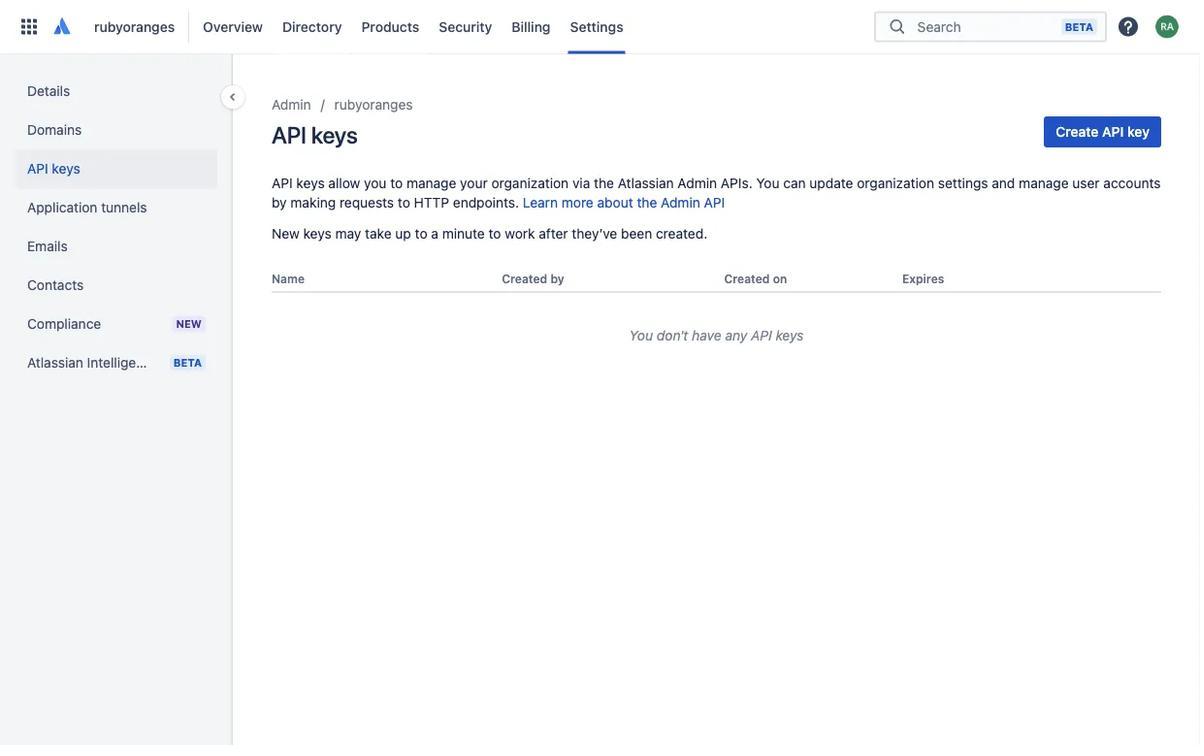 Task type: describe. For each thing, give the bounding box(es) containing it.
created on
[[725, 272, 788, 286]]

expires
[[903, 272, 945, 286]]

rubyoranges inside 'global navigation' element
[[94, 18, 175, 34]]

emails
[[27, 238, 68, 254]]

the inside api keys allow you to manage your organization via the atlassian admin apis. you can update organization settings and manage user accounts by making requests to http endpoints.
[[594, 175, 615, 191]]

contacts link
[[16, 266, 217, 305]]

your
[[460, 175, 488, 191]]

accounts
[[1104, 175, 1162, 191]]

api right any
[[751, 328, 773, 344]]

created for created by
[[502, 272, 548, 286]]

update
[[810, 175, 854, 191]]

via
[[573, 175, 591, 191]]

application
[[27, 200, 97, 216]]

don't
[[657, 328, 689, 344]]

directory
[[283, 18, 342, 34]]

api down admin link
[[272, 121, 307, 149]]

new for new keys may take up to a minute to work after they've been created.
[[272, 226, 300, 242]]

name
[[272, 272, 305, 286]]

about
[[598, 195, 634, 211]]

endpoints.
[[453, 195, 519, 211]]

on
[[773, 272, 788, 286]]

create api key button
[[1045, 117, 1162, 148]]

account image
[[1156, 15, 1180, 38]]

1 organization from the left
[[492, 175, 569, 191]]

domains
[[27, 122, 82, 138]]

settings
[[570, 18, 624, 34]]

1 vertical spatial rubyoranges
[[335, 97, 413, 113]]

to left "http"
[[398, 195, 411, 211]]

created for created on
[[725, 272, 770, 286]]

admin link
[[272, 93, 311, 117]]

learn
[[523, 195, 558, 211]]

any
[[726, 328, 748, 344]]

admin inside api keys allow you to manage your organization via the atlassian admin apis. you can update organization settings and manage user accounts by making requests to http endpoints.
[[678, 175, 718, 191]]

0 vertical spatial admin
[[272, 97, 311, 113]]

to left work
[[489, 226, 501, 242]]

you inside api keys allow you to manage your organization via the atlassian admin apis. you can update organization settings and manage user accounts by making requests to http endpoints.
[[757, 175, 780, 191]]

2 organization from the left
[[858, 175, 935, 191]]

1 vertical spatial rubyoranges link
[[335, 93, 413, 117]]

keys up allow
[[311, 121, 358, 149]]

directory link
[[277, 11, 348, 42]]

by inside api keys allow you to manage your organization via the atlassian admin apis. you can update organization settings and manage user accounts by making requests to http endpoints.
[[272, 195, 287, 211]]

to right you
[[391, 175, 403, 191]]

api keys allow you to manage your organization via the atlassian admin apis. you can update organization settings and manage user accounts by making requests to http endpoints.
[[272, 175, 1162, 211]]

0 vertical spatial rubyoranges link
[[88, 11, 181, 42]]

1 vertical spatial api keys
[[27, 161, 80, 177]]

Search field
[[912, 9, 1062, 44]]

requests
[[340, 195, 394, 211]]

been
[[621, 226, 653, 242]]

have
[[692, 328, 722, 344]]

create api key
[[1056, 124, 1150, 140]]

new for new
[[176, 318, 202, 331]]

overview link
[[197, 11, 269, 42]]

security link
[[433, 11, 498, 42]]

create
[[1056, 124, 1099, 140]]

learn more about the admin api link
[[523, 195, 725, 211]]

1 horizontal spatial by
[[551, 272, 565, 286]]

billing
[[512, 18, 551, 34]]



Task type: locate. For each thing, give the bounding box(es) containing it.
compliance
[[27, 316, 101, 332]]

api down apis.
[[704, 195, 725, 211]]

0 horizontal spatial organization
[[492, 175, 569, 191]]

keys inside api keys allow you to manage your organization via the atlassian admin apis. you can update organization settings and manage user accounts by making requests to http endpoints.
[[297, 175, 325, 191]]

1 vertical spatial by
[[551, 272, 565, 286]]

organization up learn
[[492, 175, 569, 191]]

atlassian down the compliance
[[27, 355, 83, 371]]

rubyoranges
[[94, 18, 175, 34], [335, 97, 413, 113]]

tunnels
[[101, 200, 147, 216]]

api keys down admin link
[[272, 121, 358, 149]]

1 horizontal spatial rubyoranges link
[[335, 93, 413, 117]]

beta
[[1066, 20, 1094, 33]]

0 vertical spatial you
[[757, 175, 780, 191]]

atlassian inside api keys allow you to manage your organization via the atlassian admin apis. you can update organization settings and manage user accounts by making requests to http endpoints.
[[618, 175, 674, 191]]

rubyoranges link up you
[[335, 93, 413, 117]]

admin
[[272, 97, 311, 113], [678, 175, 718, 191], [661, 195, 701, 211]]

products link
[[356, 11, 426, 42]]

appswitcher icon image
[[17, 15, 41, 38]]

created.
[[656, 226, 708, 242]]

minute
[[442, 226, 485, 242]]

manage
[[407, 175, 457, 191], [1020, 175, 1069, 191]]

1 horizontal spatial new
[[272, 226, 300, 242]]

0 horizontal spatial created
[[502, 272, 548, 286]]

the
[[594, 175, 615, 191], [637, 195, 658, 211]]

new down making
[[272, 226, 300, 242]]

0 vertical spatial by
[[272, 195, 287, 211]]

admin left apis.
[[678, 175, 718, 191]]

search icon image
[[886, 17, 910, 36]]

work
[[505, 226, 535, 242]]

allow
[[329, 175, 361, 191]]

1 horizontal spatial the
[[637, 195, 658, 211]]

to
[[391, 175, 403, 191], [398, 195, 411, 211], [415, 226, 428, 242], [489, 226, 501, 242]]

billing link
[[506, 11, 557, 42]]

0 horizontal spatial manage
[[407, 175, 457, 191]]

by left making
[[272, 195, 287, 211]]

domains link
[[16, 111, 217, 150]]

0 horizontal spatial api keys
[[27, 161, 80, 177]]

0 horizontal spatial new
[[176, 318, 202, 331]]

details
[[27, 83, 70, 99]]

1 horizontal spatial organization
[[858, 175, 935, 191]]

they've
[[572, 226, 618, 242]]

1 vertical spatial new
[[176, 318, 202, 331]]

by
[[272, 195, 287, 211], [551, 272, 565, 286]]

organization
[[492, 175, 569, 191], [858, 175, 935, 191]]

the right about
[[637, 195, 658, 211]]

rubyoranges up details link
[[94, 18, 175, 34]]

admin down directory link
[[272, 97, 311, 113]]

1 horizontal spatial you
[[757, 175, 780, 191]]

api down the domains
[[27, 161, 48, 177]]

api
[[272, 121, 307, 149], [1103, 124, 1125, 140], [27, 161, 48, 177], [272, 175, 293, 191], [704, 195, 725, 211], [751, 328, 773, 344]]

to left a
[[415, 226, 428, 242]]

keys left may
[[303, 226, 332, 242]]

and
[[993, 175, 1016, 191]]

banner containing rubyoranges
[[0, 0, 1201, 54]]

by down after
[[551, 272, 565, 286]]

new
[[272, 226, 300, 242], [176, 318, 202, 331]]

2 manage from the left
[[1020, 175, 1069, 191]]

take
[[365, 226, 392, 242]]

rubyoranges link up details link
[[88, 11, 181, 42]]

key
[[1128, 124, 1150, 140]]

beta
[[174, 357, 202, 369]]

1 horizontal spatial manage
[[1020, 175, 1069, 191]]

admin up created.
[[661, 195, 701, 211]]

application tunnels
[[27, 200, 147, 216]]

created by
[[502, 272, 565, 286]]

0 vertical spatial new
[[272, 226, 300, 242]]

api up making
[[272, 175, 293, 191]]

0 horizontal spatial by
[[272, 195, 287, 211]]

1 created from the left
[[502, 272, 548, 286]]

keys
[[311, 121, 358, 149], [52, 161, 80, 177], [297, 175, 325, 191], [303, 226, 332, 242], [776, 328, 804, 344]]

0 vertical spatial api keys
[[272, 121, 358, 149]]

manage right "and"
[[1020, 175, 1069, 191]]

0 horizontal spatial the
[[594, 175, 615, 191]]

banner
[[0, 0, 1201, 54]]

new up beta at top
[[176, 318, 202, 331]]

1 horizontal spatial api keys
[[272, 121, 358, 149]]

1 horizontal spatial atlassian
[[618, 175, 674, 191]]

learn more about the admin api
[[523, 195, 725, 211]]

2 created from the left
[[725, 272, 770, 286]]

after
[[539, 226, 569, 242]]

the up about
[[594, 175, 615, 191]]

organization right update
[[858, 175, 935, 191]]

0 horizontal spatial rubyoranges
[[94, 18, 175, 34]]

0 horizontal spatial rubyoranges link
[[88, 11, 181, 42]]

api inside 'button'
[[1103, 124, 1125, 140]]

atlassian up learn more about the admin api
[[618, 175, 674, 191]]

you left can
[[757, 175, 780, 191]]

api left key
[[1103, 124, 1125, 140]]

0 vertical spatial atlassian
[[618, 175, 674, 191]]

apis.
[[721, 175, 753, 191]]

details link
[[16, 72, 217, 111]]

you don't have any api keys
[[630, 328, 804, 344]]

contacts
[[27, 277, 84, 293]]

created left "on"
[[725, 272, 770, 286]]

1 vertical spatial atlassian
[[27, 355, 83, 371]]

you left don't on the top
[[630, 328, 653, 344]]

0 horizontal spatial you
[[630, 328, 653, 344]]

may
[[336, 226, 362, 242]]

emails link
[[16, 227, 217, 266]]

1 manage from the left
[[407, 175, 457, 191]]

keys right any
[[776, 328, 804, 344]]

1 horizontal spatial rubyoranges
[[335, 97, 413, 113]]

rubyoranges link
[[88, 11, 181, 42], [335, 93, 413, 117]]

keys up making
[[297, 175, 325, 191]]

up
[[396, 226, 411, 242]]

api keys down the domains
[[27, 161, 80, 177]]

settings link
[[565, 11, 630, 42]]

0 vertical spatial rubyoranges
[[94, 18, 175, 34]]

2 vertical spatial admin
[[661, 195, 701, 211]]

atlassian intelligence
[[27, 355, 159, 371]]

atlassian image
[[50, 16, 73, 38], [50, 16, 73, 38]]

api keys link
[[16, 150, 217, 188]]

0 horizontal spatial atlassian
[[27, 355, 83, 371]]

0 vertical spatial the
[[594, 175, 615, 191]]

new keys may take up to a minute to work after they've been created.
[[272, 226, 708, 242]]

manage up "http"
[[407, 175, 457, 191]]

settings
[[939, 175, 989, 191]]

rubyoranges up you
[[335, 97, 413, 113]]

1 vertical spatial the
[[637, 195, 658, 211]]

created
[[502, 272, 548, 286], [725, 272, 770, 286]]

application tunnels link
[[16, 188, 217, 227]]

created down work
[[502, 272, 548, 286]]

1 horizontal spatial created
[[725, 272, 770, 286]]

products
[[362, 18, 420, 34]]

you
[[364, 175, 387, 191]]

can
[[784, 175, 806, 191]]

1 vertical spatial you
[[630, 328, 653, 344]]

keys up application
[[52, 161, 80, 177]]

user
[[1073, 175, 1101, 191]]

api inside api keys allow you to manage your organization via the atlassian admin apis. you can update organization settings and manage user accounts by making requests to http endpoints.
[[272, 175, 293, 191]]

making
[[291, 195, 336, 211]]

overview
[[203, 18, 263, 34]]

you
[[757, 175, 780, 191], [630, 328, 653, 344]]

more
[[562, 195, 594, 211]]

http
[[414, 195, 450, 211]]

api keys
[[272, 121, 358, 149], [27, 161, 80, 177]]

global navigation element
[[12, 0, 875, 54]]

atlassian
[[618, 175, 674, 191], [27, 355, 83, 371]]

intelligence
[[87, 355, 159, 371]]

1 vertical spatial admin
[[678, 175, 718, 191]]

help icon image
[[1117, 15, 1141, 38]]

a
[[431, 226, 439, 242]]

security
[[439, 18, 492, 34]]



Task type: vqa. For each thing, say whether or not it's contained in the screenshot.
Create Api Key "button"
yes



